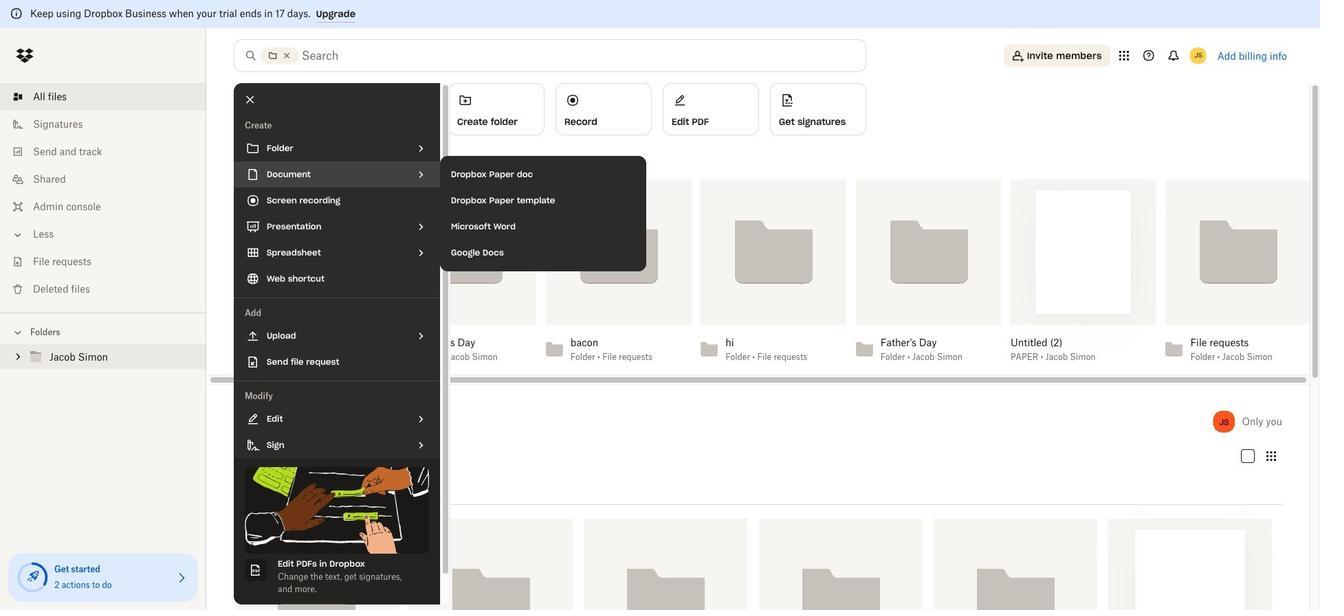 Task type: describe. For each thing, give the bounding box(es) containing it.
folder, father's day row
[[235, 519, 398, 611]]

folder, reds row
[[759, 519, 923, 611]]

folder, send and track row
[[934, 519, 1098, 611]]

folder, mother's day row
[[584, 519, 748, 611]]

less image
[[11, 228, 25, 242]]



Task type: locate. For each thing, give the bounding box(es) containing it.
close image
[[239, 88, 262, 111]]

alert
[[0, 0, 1321, 28]]

list item
[[0, 83, 206, 111]]

folder, file requests row
[[409, 519, 573, 611]]

list
[[0, 75, 206, 313]]

menu
[[234, 83, 451, 611], [440, 156, 647, 272]]

menu item
[[234, 136, 440, 162], [234, 162, 440, 188], [234, 188, 440, 214], [234, 214, 440, 240], [234, 240, 440, 266], [234, 266, 440, 292], [234, 323, 440, 349], [234, 349, 440, 376], [234, 407, 440, 433], [234, 433, 440, 459], [245, 554, 429, 611]]

dropbox image
[[11, 42, 39, 69]]

file, _ getting started with dropbox paper.paper row
[[1109, 519, 1273, 611]]

column header
[[234, 483, 371, 500]]



Task type: vqa. For each thing, say whether or not it's contained in the screenshot.
Choose a category to sort files by button
no



